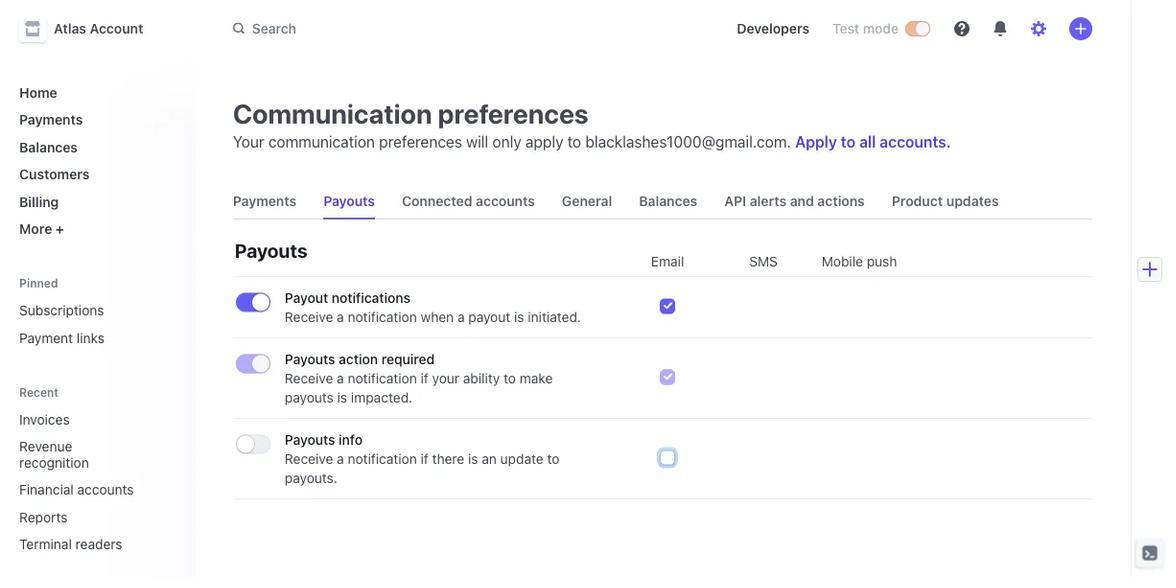 Task type: describe. For each thing, give the bounding box(es) containing it.
payment links
[[19, 330, 104, 346]]

1 vertical spatial preferences
[[379, 133, 462, 151]]

your
[[233, 133, 264, 151]]

payment
[[19, 330, 73, 346]]

more
[[19, 221, 52, 237]]

home
[[19, 84, 57, 100]]

receive for payouts
[[285, 451, 333, 467]]

mode
[[863, 21, 899, 36]]

terminal readers
[[19, 537, 122, 552]]

1 vertical spatial payments link
[[225, 184, 304, 219]]

revenue recognition
[[19, 439, 89, 470]]

payout
[[468, 309, 511, 325]]

payouts inside tab list
[[323, 193, 375, 209]]

api
[[724, 193, 746, 209]]

atlas account
[[54, 21, 143, 36]]

Search text field
[[221, 11, 706, 46]]

notifications
[[332, 290, 410, 306]]

make
[[520, 371, 553, 387]]

if inside payouts action required receive a notification if your ability to make payouts is impacted.
[[421, 371, 428, 387]]

will
[[466, 133, 488, 151]]

connected
[[402, 193, 472, 209]]

an
[[482, 451, 497, 467]]

product updates link
[[884, 184, 1007, 219]]

initiated.
[[528, 309, 581, 325]]

if inside payouts info receive a notification if there is an update to payouts.
[[421, 451, 428, 467]]

payout
[[285, 290, 328, 306]]

developers
[[737, 21, 810, 36]]

blacklashes1000@gmail.com.
[[585, 133, 791, 151]]

a right when
[[457, 309, 465, 325]]

ability
[[463, 371, 500, 387]]

terminal readers link
[[12, 529, 152, 560]]

payouts up "payout"
[[235, 239, 307, 261]]

info
[[339, 432, 363, 448]]

sms
[[749, 254, 778, 270]]

links
[[77, 330, 104, 346]]

0 vertical spatial balances link
[[12, 131, 179, 163]]

test
[[833, 21, 859, 36]]

0 horizontal spatial payments link
[[12, 104, 179, 135]]

and
[[790, 193, 814, 209]]

all
[[859, 133, 876, 151]]

core navigation links element
[[12, 77, 179, 245]]

atlas
[[54, 21, 86, 36]]

api alerts and actions
[[724, 193, 865, 209]]

there
[[432, 451, 464, 467]]

more +
[[19, 221, 64, 237]]

to left all
[[841, 133, 856, 151]]

required
[[381, 352, 435, 367]]

search
[[252, 20, 296, 36]]

accounts for connected accounts
[[476, 193, 535, 209]]

mobile push
[[822, 254, 897, 270]]

1 vertical spatial payments
[[233, 193, 297, 209]]

general
[[562, 193, 612, 209]]

connected accounts
[[402, 193, 535, 209]]

developers link
[[729, 13, 817, 44]]

balances inside tab list
[[639, 193, 697, 209]]

payouts link
[[316, 184, 383, 219]]

a down notifications
[[337, 309, 344, 325]]

help image
[[954, 21, 970, 36]]

payouts.
[[285, 470, 337, 486]]

financial accounts link
[[12, 474, 152, 505]]

revenue
[[19, 439, 72, 455]]

apply
[[795, 133, 837, 151]]

api alerts and actions link
[[717, 184, 873, 219]]

communication
[[268, 133, 375, 151]]

receive inside payouts action required receive a notification if your ability to make payouts is impacted.
[[285, 371, 333, 387]]

email
[[651, 254, 684, 270]]

financial accounts
[[19, 482, 134, 498]]

apply to all accounts. button
[[795, 133, 951, 151]]

financial
[[19, 482, 74, 498]]

terminal
[[19, 537, 72, 552]]

payouts action required receive a notification if your ability to make payouts is impacted.
[[285, 352, 553, 406]]

settings image
[[1031, 21, 1046, 36]]

readers
[[75, 537, 122, 552]]

to inside payouts action required receive a notification if your ability to make payouts is impacted.
[[504, 371, 516, 387]]

+
[[56, 221, 64, 237]]

alerts
[[750, 193, 787, 209]]

payout notifications receive a notification when a payout is initiated.
[[285, 290, 581, 325]]

reports link
[[12, 502, 152, 533]]

accounts.
[[880, 133, 951, 151]]

reports
[[19, 509, 68, 525]]

payouts inside payouts action required receive a notification if your ability to make payouts is impacted.
[[285, 352, 335, 367]]

revenue recognition link
[[12, 431, 152, 478]]

1 horizontal spatial balances link
[[631, 184, 705, 219]]

product updates
[[892, 193, 999, 209]]



Task type: vqa. For each thing, say whether or not it's contained in the screenshot.
the easy.
no



Task type: locate. For each thing, give the bounding box(es) containing it.
receive for payout
[[285, 309, 333, 325]]

payouts info receive a notification if there is an update to payouts.
[[285, 432, 560, 486]]

balances up customers
[[19, 139, 78, 155]]

a down info
[[337, 451, 344, 467]]

balances inside core navigation links element
[[19, 139, 78, 155]]

a down action at left
[[337, 371, 344, 387]]

receive down "payout"
[[285, 309, 333, 325]]

a inside payouts info receive a notification if there is an update to payouts.
[[337, 451, 344, 467]]

0 vertical spatial accounts
[[476, 193, 535, 209]]

is inside payouts info receive a notification if there is an update to payouts.
[[468, 451, 478, 467]]

payouts
[[285, 390, 334, 406]]

1 horizontal spatial payments link
[[225, 184, 304, 219]]

action
[[339, 352, 378, 367]]

to left make
[[504, 371, 516, 387]]

2 vertical spatial is
[[468, 451, 478, 467]]

updates
[[946, 193, 999, 209]]

preferences left will
[[379, 133, 462, 151]]

notification for notifications
[[348, 309, 417, 325]]

tab list containing payments
[[225, 184, 1092, 220]]

1 horizontal spatial payments
[[233, 193, 297, 209]]

preferences up only
[[438, 97, 589, 129]]

receive
[[285, 309, 333, 325], [285, 371, 333, 387], [285, 451, 333, 467]]

payments
[[19, 112, 83, 128], [233, 193, 297, 209]]

connected accounts link
[[394, 184, 543, 219]]

0 vertical spatial preferences
[[438, 97, 589, 129]]

2 horizontal spatial is
[[514, 309, 524, 325]]

0 horizontal spatial accounts
[[77, 482, 134, 498]]

pinned
[[19, 276, 58, 290]]

account
[[90, 21, 143, 36]]

notification inside payouts info receive a notification if there is an update to payouts.
[[348, 451, 417, 467]]

if
[[421, 371, 428, 387], [421, 451, 428, 467]]

1 horizontal spatial balances
[[639, 193, 697, 209]]

2 notification from the top
[[348, 371, 417, 387]]

balances link up customers
[[12, 131, 179, 163]]

payouts down communication
[[323, 193, 375, 209]]

is inside payout notifications receive a notification when a payout is initiated.
[[514, 309, 524, 325]]

0 horizontal spatial balances
[[19, 139, 78, 155]]

update
[[500, 451, 544, 467]]

general link
[[554, 184, 620, 219]]

pinned navigation links element
[[12, 275, 179, 353]]

actions
[[818, 193, 865, 209]]

payouts
[[323, 193, 375, 209], [235, 239, 307, 261], [285, 352, 335, 367], [285, 432, 335, 448]]

0 horizontal spatial balances link
[[12, 131, 179, 163]]

notification inside payouts action required receive a notification if your ability to make payouts is impacted.
[[348, 371, 417, 387]]

subscriptions link
[[12, 295, 179, 326]]

payments inside core navigation links element
[[19, 112, 83, 128]]

notification for info
[[348, 451, 417, 467]]

billing
[[19, 194, 59, 210]]

pinned element
[[12, 295, 179, 353]]

notification down info
[[348, 451, 417, 467]]

push
[[867, 254, 897, 270]]

0 vertical spatial balances
[[19, 139, 78, 155]]

0 vertical spatial if
[[421, 371, 428, 387]]

3 receive from the top
[[285, 451, 333, 467]]

is inside payouts action required receive a notification if your ability to make payouts is impacted.
[[337, 390, 347, 406]]

is
[[514, 309, 524, 325], [337, 390, 347, 406], [468, 451, 478, 467]]

recent element
[[0, 404, 195, 560]]

0 vertical spatial notification
[[348, 309, 417, 325]]

notification up impacted.
[[348, 371, 417, 387]]

2 vertical spatial receive
[[285, 451, 333, 467]]

payouts up payouts
[[285, 352, 335, 367]]

receive up payouts
[[285, 371, 333, 387]]

a
[[337, 309, 344, 325], [457, 309, 465, 325], [337, 371, 344, 387], [337, 451, 344, 467]]

payments link down your
[[225, 184, 304, 219]]

invoices link
[[12, 404, 152, 435]]

accounts down only
[[476, 193, 535, 209]]

3 notification from the top
[[348, 451, 417, 467]]

if left your
[[421, 371, 428, 387]]

2 receive from the top
[[285, 371, 333, 387]]

recent navigation links element
[[0, 384, 195, 560]]

recent
[[19, 385, 59, 399]]

1 receive from the top
[[285, 309, 333, 325]]

accounts up reports link
[[77, 482, 134, 498]]

1 vertical spatial notification
[[348, 371, 417, 387]]

is right payout
[[514, 309, 524, 325]]

billing link
[[12, 186, 179, 217]]

1 vertical spatial receive
[[285, 371, 333, 387]]

mobile
[[822, 254, 863, 270]]

balances link up email
[[631, 184, 705, 219]]

to inside payouts info receive a notification if there is an update to payouts.
[[547, 451, 560, 467]]

to right update
[[547, 451, 560, 467]]

subscriptions
[[19, 303, 104, 318]]

notification inside payout notifications receive a notification when a payout is initiated.
[[348, 309, 417, 325]]

1 horizontal spatial accounts
[[476, 193, 535, 209]]

impacted.
[[351, 390, 413, 406]]

1 vertical spatial balances link
[[631, 184, 705, 219]]

notification
[[348, 309, 417, 325], [348, 371, 417, 387], [348, 451, 417, 467]]

communication preferences your communication preferences will only apply to blacklashes1000@gmail.com. apply to all accounts.
[[233, 97, 951, 151]]

0 horizontal spatial is
[[337, 390, 347, 406]]

0 vertical spatial receive
[[285, 309, 333, 325]]

recognition
[[19, 455, 89, 470]]

1 vertical spatial balances
[[639, 193, 697, 209]]

payouts up payouts.
[[285, 432, 335, 448]]

accounts inside "recent" element
[[77, 482, 134, 498]]

payouts inside payouts info receive a notification if there is an update to payouts.
[[285, 432, 335, 448]]

2 if from the top
[[421, 451, 428, 467]]

customers
[[19, 166, 90, 182]]

apply
[[526, 133, 563, 151]]

is right payouts
[[337, 390, 347, 406]]

notification down notifications
[[348, 309, 417, 325]]

0 vertical spatial payments link
[[12, 104, 179, 135]]

balances up email
[[639, 193, 697, 209]]

if left there
[[421, 451, 428, 467]]

1 horizontal spatial is
[[468, 451, 478, 467]]

balances link
[[12, 131, 179, 163], [631, 184, 705, 219]]

communication
[[233, 97, 432, 129]]

1 if from the top
[[421, 371, 428, 387]]

accounts
[[476, 193, 535, 209], [77, 482, 134, 498]]

customers link
[[12, 159, 179, 190]]

home link
[[12, 77, 179, 108]]

receive up payouts.
[[285, 451, 333, 467]]

0 horizontal spatial payments
[[19, 112, 83, 128]]

payments link up customers link
[[12, 104, 179, 135]]

is left an on the left bottom of the page
[[468, 451, 478, 467]]

invoices
[[19, 411, 70, 427]]

payment links link
[[12, 322, 179, 353]]

preferences
[[438, 97, 589, 129], [379, 133, 462, 151]]

when
[[421, 309, 454, 325]]

payments down "home"
[[19, 112, 83, 128]]

tab list
[[225, 184, 1092, 220]]

1 vertical spatial if
[[421, 451, 428, 467]]

2 vertical spatial notification
[[348, 451, 417, 467]]

0 vertical spatial is
[[514, 309, 524, 325]]

atlas account button
[[19, 15, 162, 42]]

your
[[432, 371, 459, 387]]

accounts for financial accounts
[[77, 482, 134, 498]]

receive inside payouts info receive a notification if there is an update to payouts.
[[285, 451, 333, 467]]

balances
[[19, 139, 78, 155], [639, 193, 697, 209]]

accounts inside "link"
[[476, 193, 535, 209]]

receive inside payout notifications receive a notification when a payout is initiated.
[[285, 309, 333, 325]]

to
[[567, 133, 581, 151], [841, 133, 856, 151], [504, 371, 516, 387], [547, 451, 560, 467]]

0 vertical spatial payments
[[19, 112, 83, 128]]

1 vertical spatial is
[[337, 390, 347, 406]]

1 vertical spatial accounts
[[77, 482, 134, 498]]

test mode
[[833, 21, 899, 36]]

payments down your
[[233, 193, 297, 209]]

product
[[892, 193, 943, 209]]

payments link
[[12, 104, 179, 135], [225, 184, 304, 219]]

Search search field
[[221, 11, 706, 46]]

1 notification from the top
[[348, 309, 417, 325]]

a inside payouts action required receive a notification if your ability to make payouts is impacted.
[[337, 371, 344, 387]]

to right apply at the left top of the page
[[567, 133, 581, 151]]

only
[[492, 133, 521, 151]]



